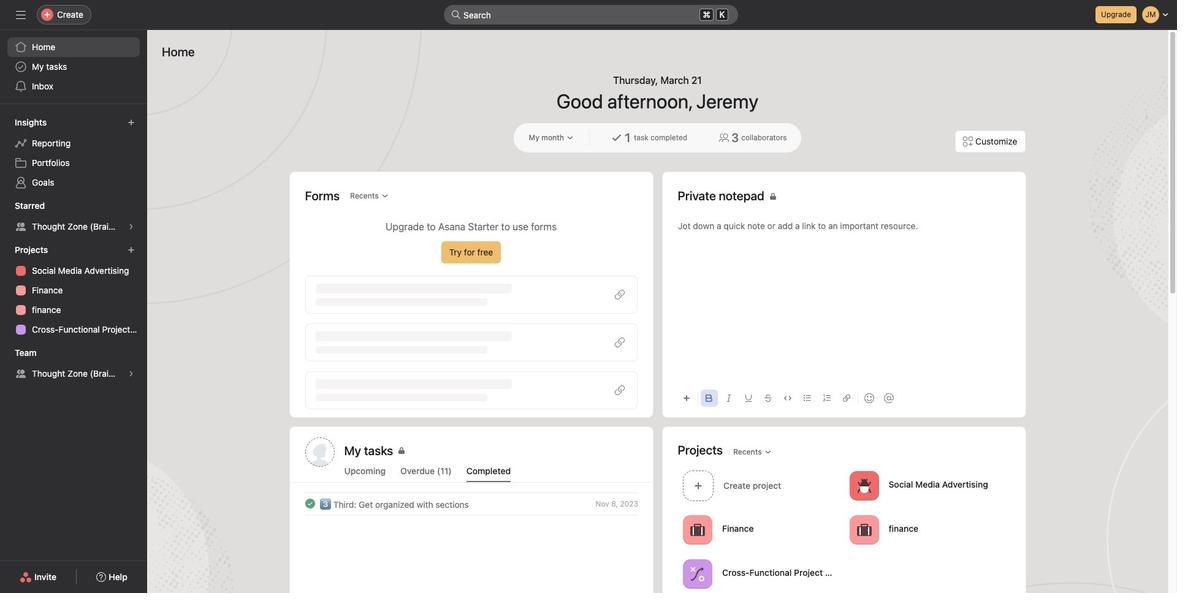 Task type: vqa. For each thing, say whether or not it's contained in the screenshot.
the teams
no



Task type: describe. For each thing, give the bounding box(es) containing it.
1 horizontal spatial list item
[[678, 467, 844, 505]]

insert an object image
[[683, 395, 690, 402]]

see details, thought zone (brainstorm space) image
[[128, 370, 135, 378]]

code image
[[784, 395, 791, 402]]

briefcase image
[[690, 523, 705, 537]]

global element
[[0, 30, 147, 104]]

add profile photo image
[[305, 438, 334, 467]]

numbered list image
[[823, 395, 830, 402]]

underline image
[[745, 395, 752, 402]]

link image
[[843, 395, 850, 402]]

prominent image
[[451, 10, 461, 20]]

bug image
[[856, 478, 871, 493]]

insights element
[[0, 112, 147, 195]]

projects element
[[0, 239, 147, 342]]

completed image
[[303, 497, 317, 511]]

italics image
[[725, 395, 732, 402]]

at mention image
[[884, 394, 893, 403]]



Task type: locate. For each thing, give the bounding box(es) containing it.
teams element
[[0, 342, 147, 386]]

strikethrough image
[[764, 395, 771, 402]]

0 horizontal spatial list item
[[290, 493, 653, 515]]

line_and_symbols image
[[690, 567, 705, 581]]

bold image
[[705, 395, 713, 402]]

Completed checkbox
[[303, 497, 317, 511]]

starred element
[[0, 195, 147, 239]]

bulleted list image
[[803, 395, 811, 402]]

new project or portfolio image
[[128, 246, 135, 254]]

list item
[[678, 467, 844, 505], [290, 493, 653, 515]]

see details, thought zone (brainstorm space) image
[[128, 223, 135, 230]]

briefcase image
[[856, 523, 871, 537]]

Search tasks, projects, and more text field
[[444, 5, 738, 25]]

None field
[[444, 5, 738, 25]]

new insights image
[[128, 119, 135, 126]]

emoji image
[[864, 394, 874, 403]]

hide sidebar image
[[16, 10, 26, 20]]

toolbar
[[678, 384, 1010, 412]]



